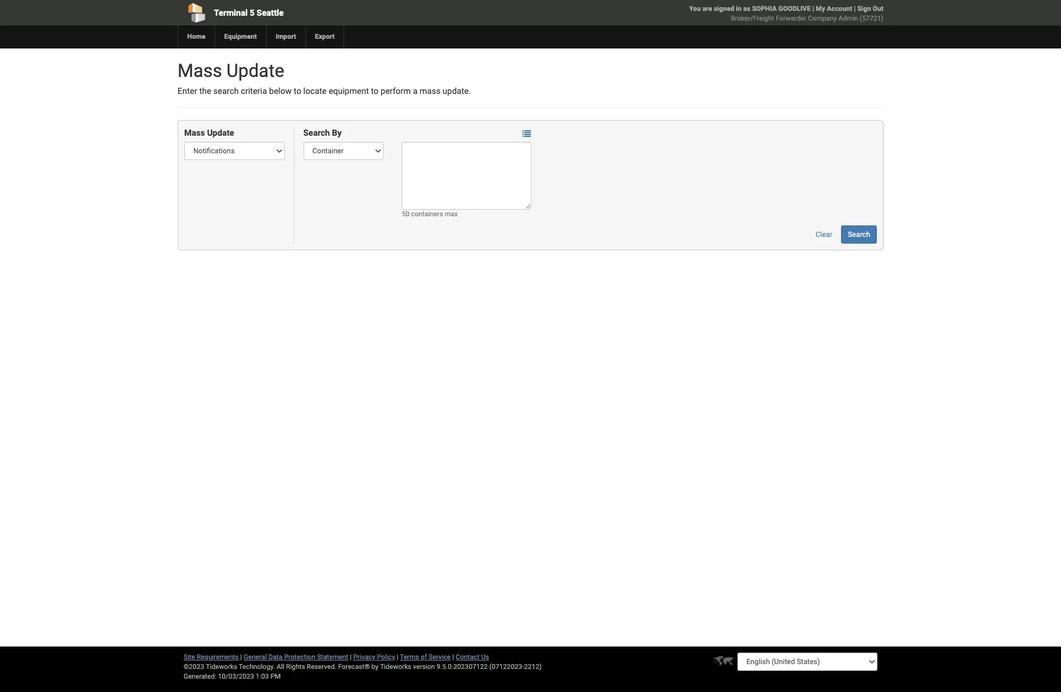 Task type: vqa. For each thing, say whether or not it's contained in the screenshot.
topmost directions
no



Task type: describe. For each thing, give the bounding box(es) containing it.
| left my
[[813, 5, 814, 13]]

privacy
[[353, 653, 375, 661]]

sign
[[858, 5, 871, 13]]

equipment
[[329, 86, 369, 96]]

of
[[421, 653, 427, 661]]

site requirements | general data protection statement | privacy policy | terms of service | contact us ©2023 tideworks technology. all rights reserved. forecast® by tideworks version 9.5.0.202307122 (07122023-2212) generated: 10/03/2023 1:03 pm
[[184, 653, 542, 681]]

update for mass update enter the search criteria below to locate equipment to perform a mass update.
[[227, 60, 284, 81]]

mass update
[[184, 128, 234, 138]]

terms
[[400, 653, 419, 661]]

site
[[184, 653, 195, 661]]

general
[[244, 653, 267, 661]]

policy
[[377, 653, 395, 661]]

10/03/2023
[[218, 673, 254, 681]]

1:03
[[256, 673, 269, 681]]

statement
[[317, 653, 348, 661]]

clear
[[816, 231, 833, 239]]

a
[[413, 86, 418, 96]]

2212)
[[524, 663, 542, 671]]

you are signed in as sophia goodlive | my account | sign out broker/freight forwarder company admin (57721)
[[689, 5, 884, 22]]

update for mass update
[[207, 128, 234, 138]]

sign out link
[[858, 5, 884, 13]]

site requirements link
[[184, 653, 239, 661]]

clear button
[[809, 226, 839, 244]]

rights
[[286, 663, 305, 671]]

goodlive
[[779, 5, 811, 13]]

admin
[[839, 15, 858, 22]]

out
[[873, 5, 884, 13]]

pm
[[271, 673, 281, 681]]

protection
[[284, 653, 315, 661]]

search for search by
[[303, 128, 330, 138]]

signed
[[714, 5, 734, 13]]

broker/freight
[[731, 15, 774, 22]]

search button
[[841, 226, 877, 244]]

contact
[[456, 653, 479, 661]]

import link
[[266, 25, 305, 48]]

terminal 5 seattle link
[[178, 0, 461, 25]]

criteria
[[241, 86, 267, 96]]

mass for mass update
[[184, 128, 205, 138]]

terminal
[[214, 8, 248, 18]]

tideworks
[[380, 663, 411, 671]]

requirements
[[197, 653, 239, 661]]

version
[[413, 663, 435, 671]]

5
[[250, 8, 255, 18]]

containers
[[411, 211, 443, 218]]

search for search
[[848, 231, 870, 239]]

max
[[445, 211, 458, 218]]

perform
[[381, 86, 411, 96]]

company
[[808, 15, 837, 22]]



Task type: locate. For each thing, give the bounding box(es) containing it.
to right below
[[294, 86, 301, 96]]

1 vertical spatial mass
[[184, 128, 205, 138]]

my account link
[[816, 5, 852, 13]]

enter
[[178, 86, 197, 96]]

©2023 tideworks
[[184, 663, 237, 671]]

to left perform
[[371, 86, 379, 96]]

update up criteria
[[227, 60, 284, 81]]

all
[[277, 663, 284, 671]]

search left by
[[303, 128, 330, 138]]

| up tideworks
[[397, 653, 398, 661]]

by
[[332, 128, 342, 138]]

2 to from the left
[[371, 86, 379, 96]]

| left general
[[240, 653, 242, 661]]

50
[[402, 211, 410, 218]]

0 horizontal spatial search
[[303, 128, 330, 138]]

sophia
[[752, 5, 777, 13]]

1 horizontal spatial search
[[848, 231, 870, 239]]

update.
[[443, 86, 471, 96]]

0 vertical spatial search
[[303, 128, 330, 138]]

| up forecast®
[[350, 653, 352, 661]]

equipment
[[224, 33, 257, 41]]

0 horizontal spatial to
[[294, 86, 301, 96]]

(57721)
[[860, 15, 884, 22]]

terms of service link
[[400, 653, 451, 661]]

update down search
[[207, 128, 234, 138]]

show list image
[[523, 130, 531, 138]]

seattle
[[257, 8, 284, 18]]

you
[[689, 5, 701, 13]]

home link
[[178, 25, 215, 48]]

terminal 5 seattle
[[214, 8, 284, 18]]

| up 9.5.0.202307122
[[452, 653, 454, 661]]

search
[[303, 128, 330, 138], [848, 231, 870, 239]]

search right the clear
[[848, 231, 870, 239]]

equipment link
[[215, 25, 266, 48]]

general data protection statement link
[[244, 653, 348, 661]]

search by
[[303, 128, 342, 138]]

0 vertical spatial update
[[227, 60, 284, 81]]

1 to from the left
[[294, 86, 301, 96]]

forwarder
[[776, 15, 807, 22]]

data
[[268, 653, 282, 661]]

account
[[827, 5, 852, 13]]

mass down enter
[[184, 128, 205, 138]]

reserved.
[[307, 663, 337, 671]]

service
[[429, 653, 451, 661]]

0 vertical spatial mass
[[178, 60, 222, 81]]

update inside mass update enter the search criteria below to locate equipment to perform a mass update.
[[227, 60, 284, 81]]

mass
[[178, 60, 222, 81], [184, 128, 205, 138]]

mass for mass update enter the search criteria below to locate equipment to perform a mass update.
[[178, 60, 222, 81]]

1 horizontal spatial to
[[371, 86, 379, 96]]

search
[[213, 86, 239, 96]]

below
[[269, 86, 292, 96]]

in
[[736, 5, 742, 13]]

as
[[743, 5, 751, 13]]

the
[[199, 86, 211, 96]]

1 vertical spatial search
[[848, 231, 870, 239]]

us
[[481, 653, 489, 661]]

to
[[294, 86, 301, 96], [371, 86, 379, 96]]

50 containers max
[[402, 211, 458, 218]]

forecast®
[[338, 663, 370, 671]]

| left sign
[[854, 5, 856, 13]]

mass up the
[[178, 60, 222, 81]]

home
[[187, 33, 205, 41]]

generated:
[[184, 673, 216, 681]]

update
[[227, 60, 284, 81], [207, 128, 234, 138]]

search inside button
[[848, 231, 870, 239]]

by
[[372, 663, 379, 671]]

9.5.0.202307122
[[437, 663, 488, 671]]

export
[[315, 33, 335, 41]]

mass inside mass update enter the search criteria below to locate equipment to perform a mass update.
[[178, 60, 222, 81]]

contact us link
[[456, 653, 489, 661]]

my
[[816, 5, 825, 13]]

import
[[276, 33, 296, 41]]

export link
[[305, 25, 344, 48]]

1 vertical spatial update
[[207, 128, 234, 138]]

None text field
[[402, 142, 532, 210]]

|
[[813, 5, 814, 13], [854, 5, 856, 13], [240, 653, 242, 661], [350, 653, 352, 661], [397, 653, 398, 661], [452, 653, 454, 661]]

privacy policy link
[[353, 653, 395, 661]]

mass
[[420, 86, 441, 96]]

mass update enter the search criteria below to locate equipment to perform a mass update.
[[178, 60, 471, 96]]

technology.
[[239, 663, 275, 671]]

locate
[[303, 86, 327, 96]]

are
[[703, 5, 712, 13]]

(07122023-
[[489, 663, 524, 671]]



